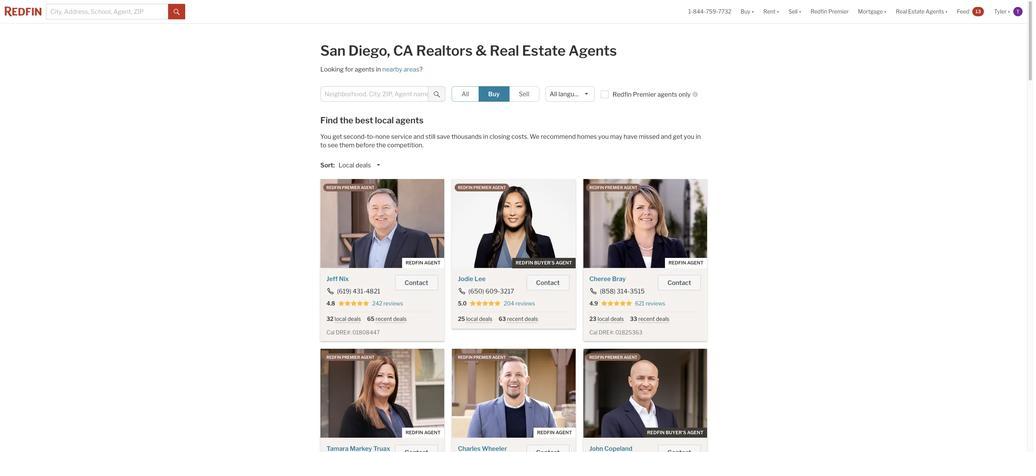 Task type: describe. For each thing, give the bounding box(es) containing it.
redfin for redfin premier agents only
[[613, 91, 632, 98]]

deals for 65 recent deals
[[393, 316, 407, 322]]

nearby areas link
[[382, 66, 420, 73]]

3217
[[500, 288, 514, 295]]

2 and from the left
[[661, 133, 672, 140]]

all languages
[[550, 91, 588, 98]]

contact for (650) 609-3217
[[536, 279, 560, 287]]

premier for photo of tamara markey truax
[[342, 355, 360, 359]]

them
[[339, 142, 355, 149]]

cheree bray link
[[590, 275, 626, 283]]

local
[[339, 162, 354, 169]]

(619)
[[337, 288, 351, 295]]

cal for (858) 314-3515
[[590, 329, 598, 336]]

5.0
[[458, 300, 467, 307]]

thousands
[[452, 133, 482, 140]]

redfin premier agent for photo of jodie lee
[[458, 185, 506, 190]]

431-
[[353, 288, 366, 295]]

to-
[[367, 133, 375, 140]]

local up none on the top left of the page
[[375, 115, 394, 125]]

redfin agent for photo of charles wheeler
[[537, 429, 572, 435]]

nearby
[[382, 66, 402, 73]]

recent for (858) 314-3515
[[639, 316, 655, 322]]

deals for 33 recent deals
[[656, 316, 670, 322]]

sort:
[[320, 162, 335, 169]]

premier for photo of charles wheeler
[[474, 355, 492, 359]]

premier for redfin premier agents only
[[633, 91, 656, 98]]

redfin buyer's agent for photo of jodie lee
[[516, 260, 572, 266]]

sell ▾ button
[[784, 0, 806, 23]]

the inside you get second-to-none service and still save thousands in closing costs. we recommend homes you may have missed and get you in to see them before the competition.
[[376, 142, 386, 149]]

may
[[610, 133, 623, 140]]

deals for 32 local deals
[[348, 316, 361, 322]]

redfin premier button
[[806, 0, 854, 23]]

32
[[327, 316, 334, 322]]

deals for 23 local deals
[[611, 316, 624, 322]]

feed
[[957, 8, 970, 15]]

contact button for (858) 314-3515
[[658, 275, 701, 290]]

tyler
[[994, 8, 1007, 15]]

jeff nix
[[327, 275, 349, 283]]

reviews for 3217
[[516, 300, 535, 307]]

4.8
[[327, 300, 335, 307]]

real estate agents ▾
[[896, 8, 948, 15]]

25 local deals
[[458, 316, 493, 322]]

rating 5.0 out of 5 element
[[470, 300, 501, 307]]

redfin premier agent for photo of tamara markey truax
[[327, 355, 375, 359]]

759-
[[706, 8, 718, 15]]

to
[[320, 142, 326, 149]]

(619) 431-4821
[[337, 288, 380, 295]]

3515
[[630, 288, 645, 295]]

agents for premier
[[658, 91, 678, 98]]

find
[[320, 115, 338, 125]]

rent
[[764, 8, 776, 15]]

▾ for tyler ▾
[[1008, 8, 1011, 15]]

redfin agent for photo of jeff nix at left
[[406, 260, 441, 266]]

Sell radio
[[509, 86, 539, 102]]

premier for photo of jodie lee
[[474, 185, 492, 190]]

0 horizontal spatial agents
[[569, 42, 617, 59]]

areas
[[404, 66, 420, 73]]

sell for sell
[[519, 91, 530, 98]]

23 local deals
[[590, 316, 624, 322]]

▾ for buy ▾
[[752, 8, 754, 15]]

premier for photo of cheree bray
[[605, 185, 623, 190]]

1 horizontal spatial in
[[483, 133, 488, 140]]

redfin agent for photo of cheree bray
[[669, 260, 704, 266]]

sell ▾ button
[[789, 0, 802, 23]]

25
[[458, 316, 465, 322]]

second-
[[344, 133, 367, 140]]

still
[[426, 133, 436, 140]]

all for all languages
[[550, 91, 557, 98]]

local for jodie lee
[[466, 316, 478, 322]]

rent ▾ button
[[759, 0, 784, 23]]

4821
[[366, 288, 380, 295]]

real inside dropdown button
[[896, 8, 907, 15]]

for
[[345, 66, 354, 73]]

01825363
[[616, 329, 643, 336]]

2 get from the left
[[673, 133, 683, 140]]

premier for photo of john copeland
[[605, 355, 623, 359]]

nix
[[339, 275, 349, 283]]

▾ inside real estate agents ▾ link
[[946, 8, 948, 15]]

photo of jodie lee image
[[452, 179, 576, 268]]

City, Address, School, Agent, ZIP search field
[[46, 4, 168, 19]]

?
[[420, 66, 423, 73]]

redfin premier agent for photo of jeff nix at left
[[327, 185, 375, 190]]

Neighborhood, City, ZIP, Agent name search field
[[320, 86, 429, 102]]

621
[[635, 300, 645, 307]]

local for cheree bray
[[598, 316, 609, 322]]

0 horizontal spatial estate
[[522, 42, 566, 59]]

user photo image
[[1014, 7, 1023, 16]]

service
[[391, 133, 412, 140]]

(650)
[[469, 288, 484, 295]]

san
[[320, 42, 346, 59]]

cal for (619) 431-4821
[[327, 329, 335, 336]]

rent ▾
[[764, 8, 779, 15]]

photo of john copeland image
[[583, 349, 707, 438]]

redfin premier agent for photo of charles wheeler
[[458, 355, 506, 359]]

redfin for redfin premier
[[811, 8, 828, 15]]

cal dre#: 01825363
[[590, 329, 643, 336]]

mortgage ▾ button
[[854, 0, 892, 23]]

contact for (619) 431-4821
[[405, 279, 428, 287]]

(619) 431-4821 button
[[327, 288, 381, 295]]

▾ for sell ▾
[[799, 8, 802, 15]]

photo of cheree bray image
[[583, 179, 707, 268]]

buyer's for photo of john copeland
[[666, 429, 686, 435]]

0 horizontal spatial real
[[490, 42, 519, 59]]

rent ▾ button
[[764, 0, 779, 23]]

best
[[355, 115, 373, 125]]

photo of jeff nix image
[[320, 179, 444, 268]]

1-844-759-7732 link
[[689, 8, 732, 15]]

204 reviews
[[504, 300, 535, 307]]

609-
[[486, 288, 500, 295]]

option group containing all
[[452, 86, 539, 102]]

1-844-759-7732
[[689, 8, 732, 15]]

deals for 25 local deals
[[479, 316, 493, 322]]

0 horizontal spatial in
[[376, 66, 381, 73]]

jodie lee link
[[458, 275, 486, 283]]

65
[[367, 316, 375, 322]]

mortgage ▾
[[858, 8, 887, 15]]

photo of charles wheeler image
[[452, 349, 576, 438]]



Task type: vqa. For each thing, say whether or not it's contained in the screenshot.
OUTLINE
no



Task type: locate. For each thing, give the bounding box(es) containing it.
redfin
[[811, 8, 828, 15], [613, 91, 632, 98]]

estate inside dropdown button
[[909, 8, 925, 15]]

2 recent from the left
[[507, 316, 524, 322]]

mortgage
[[858, 8, 883, 15]]

cheree bray
[[590, 275, 626, 283]]

0 vertical spatial buy
[[741, 8, 751, 15]]

1 horizontal spatial redfin
[[811, 8, 828, 15]]

real
[[896, 8, 907, 15], [490, 42, 519, 59]]

2 horizontal spatial agents
[[658, 91, 678, 98]]

sell inside sell ▾ dropdown button
[[789, 8, 798, 15]]

get up see
[[333, 133, 342, 140]]

redfin premier agent for photo of cheree bray
[[590, 185, 638, 190]]

1 contact button from the left
[[395, 275, 438, 290]]

reviews for 4821
[[384, 300, 403, 307]]

the down none on the top left of the page
[[376, 142, 386, 149]]

0 horizontal spatial get
[[333, 133, 342, 140]]

&
[[476, 42, 487, 59]]

real right mortgage ▾
[[896, 8, 907, 15]]

recent for (619) 431-4821
[[376, 316, 392, 322]]

0 horizontal spatial recent
[[376, 316, 392, 322]]

33 recent deals
[[630, 316, 670, 322]]

33
[[630, 316, 637, 322]]

0 horizontal spatial you
[[598, 133, 609, 140]]

premier
[[342, 185, 360, 190], [474, 185, 492, 190], [605, 185, 623, 190], [342, 355, 360, 359], [474, 355, 492, 359], [605, 355, 623, 359]]

1-
[[689, 8, 693, 15]]

mortgage ▾ button
[[858, 0, 887, 23]]

deals down 621 reviews
[[656, 316, 670, 322]]

jodie lee
[[458, 275, 486, 283]]

3 contact from the left
[[668, 279, 691, 287]]

1 reviews from the left
[[384, 300, 403, 307]]

0 horizontal spatial contact
[[405, 279, 428, 287]]

0 horizontal spatial premier
[[633, 91, 656, 98]]

agents
[[355, 66, 375, 73], [658, 91, 678, 98], [396, 115, 424, 125]]

▾
[[752, 8, 754, 15], [777, 8, 779, 15], [799, 8, 802, 15], [884, 8, 887, 15], [946, 8, 948, 15], [1008, 8, 1011, 15]]

redfin premier agents only
[[613, 91, 691, 98]]

reviews right 242
[[384, 300, 403, 307]]

closing
[[490, 133, 510, 140]]

0 vertical spatial redfin buyer's agent
[[516, 260, 572, 266]]

1 recent from the left
[[376, 316, 392, 322]]

cal down 32
[[327, 329, 335, 336]]

reviews right 621
[[646, 300, 665, 307]]

1 horizontal spatial redfin buyer's agent
[[647, 429, 704, 435]]

63 recent deals
[[499, 316, 538, 322]]

deals up cal dre#: 01825363
[[611, 316, 624, 322]]

contact button up 621 reviews
[[658, 275, 701, 290]]

2 vertical spatial agents
[[396, 115, 424, 125]]

(858) 314-3515 button
[[590, 288, 645, 295]]

5 ▾ from the left
[[946, 8, 948, 15]]

01808447
[[353, 329, 380, 336]]

looking for agents in nearby areas ?
[[320, 66, 423, 73]]

1 and from the left
[[414, 133, 424, 140]]

cal
[[327, 329, 335, 336], [590, 329, 598, 336]]

premier for photo of jeff nix at left
[[342, 185, 360, 190]]

1 vertical spatial the
[[376, 142, 386, 149]]

all inside "option"
[[462, 91, 469, 98]]

contact button up 204 reviews
[[527, 275, 570, 290]]

agents
[[926, 8, 944, 15], [569, 42, 617, 59]]

buy inside option
[[488, 91, 500, 98]]

0 vertical spatial agents
[[926, 8, 944, 15]]

recent right 33
[[639, 316, 655, 322]]

and left still
[[414, 133, 424, 140]]

premier for redfin premier
[[829, 8, 849, 15]]

2 contact button from the left
[[527, 275, 570, 290]]

rating 4.8 out of 5 element
[[338, 300, 369, 307]]

redfin buyer's agent
[[516, 260, 572, 266], [647, 429, 704, 435]]

all left languages
[[550, 91, 557, 98]]

local right 32
[[335, 316, 346, 322]]

all left buy option
[[462, 91, 469, 98]]

1 get from the left
[[333, 133, 342, 140]]

13
[[976, 8, 981, 14]]

deals right local
[[356, 162, 371, 169]]

3 contact button from the left
[[658, 275, 701, 290]]

1 ▾ from the left
[[752, 8, 754, 15]]

1 horizontal spatial the
[[376, 142, 386, 149]]

0 vertical spatial estate
[[909, 8, 925, 15]]

0 horizontal spatial agents
[[355, 66, 375, 73]]

65 recent deals
[[367, 316, 407, 322]]

4 ▾ from the left
[[884, 8, 887, 15]]

(650) 609-3217 button
[[458, 288, 515, 295]]

sell for sell ▾
[[789, 8, 798, 15]]

0 horizontal spatial dre#:
[[336, 329, 351, 336]]

cal down 23
[[590, 329, 598, 336]]

sell
[[789, 8, 798, 15], [519, 91, 530, 98]]

1 vertical spatial estate
[[522, 42, 566, 59]]

0 vertical spatial agents
[[355, 66, 375, 73]]

2 horizontal spatial reviews
[[646, 300, 665, 307]]

sell right buy option
[[519, 91, 530, 98]]

reviews for 3515
[[646, 300, 665, 307]]

0 vertical spatial submit search image
[[174, 9, 180, 15]]

▾ inside rent ▾ dropdown button
[[777, 8, 779, 15]]

2 all from the left
[[550, 91, 557, 98]]

dre#: for (619) 431-4821
[[336, 329, 351, 336]]

realtors
[[416, 42, 473, 59]]

all for all
[[462, 91, 469, 98]]

0 horizontal spatial redfin buyer's agent
[[516, 260, 572, 266]]

(650) 609-3217
[[469, 288, 514, 295]]

find the best local agents
[[320, 115, 424, 125]]

buy ▾
[[741, 8, 754, 15]]

▾ left rent
[[752, 8, 754, 15]]

1 horizontal spatial buyer's
[[666, 429, 686, 435]]

premier inside button
[[829, 8, 849, 15]]

contact for (858) 314-3515
[[668, 279, 691, 287]]

redfin buyer's agent for photo of john copeland
[[647, 429, 704, 435]]

cal dre#: 01808447
[[327, 329, 380, 336]]

2 horizontal spatial contact
[[668, 279, 691, 287]]

buy for buy ▾
[[741, 8, 751, 15]]

the right find
[[340, 115, 353, 125]]

2 horizontal spatial recent
[[639, 316, 655, 322]]

dre#: down 23 local deals
[[599, 329, 614, 336]]

1 horizontal spatial get
[[673, 133, 683, 140]]

redfin agent
[[406, 260, 441, 266], [669, 260, 704, 266], [406, 429, 441, 435], [537, 429, 572, 435]]

▾ right mortgage
[[884, 8, 887, 15]]

▾ inside buy ▾ dropdown button
[[752, 8, 754, 15]]

▾ for rent ▾
[[777, 8, 779, 15]]

before
[[356, 142, 375, 149]]

deals for 63 recent deals
[[525, 316, 538, 322]]

deals down rating 5.0 out of 5 element
[[479, 316, 493, 322]]

0 horizontal spatial submit search image
[[174, 9, 180, 15]]

deals up cal dre#: 01808447
[[348, 316, 361, 322]]

0 horizontal spatial and
[[414, 133, 424, 140]]

1 cal from the left
[[327, 329, 335, 336]]

recent right 65
[[376, 316, 392, 322]]

contact button for (619) 431-4821
[[395, 275, 438, 290]]

rating 4.9 out of 5 element
[[601, 300, 632, 307]]

▾ right tyler
[[1008, 8, 1011, 15]]

1 vertical spatial agents
[[658, 91, 678, 98]]

and right missed
[[661, 133, 672, 140]]

san diego, ca realtors & real estate agents
[[320, 42, 617, 59]]

dre#: for (858) 314-3515
[[599, 329, 614, 336]]

recent
[[376, 316, 392, 322], [507, 316, 524, 322], [639, 316, 655, 322]]

1 horizontal spatial agents
[[926, 8, 944, 15]]

in
[[376, 66, 381, 73], [483, 133, 488, 140], [696, 133, 701, 140]]

redfin
[[327, 185, 341, 190], [458, 185, 473, 190], [590, 185, 604, 190], [406, 260, 423, 266], [516, 260, 533, 266], [669, 260, 686, 266], [327, 355, 341, 359], [458, 355, 473, 359], [590, 355, 604, 359], [406, 429, 423, 435], [537, 429, 555, 435], [647, 429, 665, 435]]

204
[[504, 300, 514, 307]]

buy right 7732
[[741, 8, 751, 15]]

1 horizontal spatial submit search image
[[434, 91, 440, 97]]

buy right all "option"
[[488, 91, 500, 98]]

2 horizontal spatial contact button
[[658, 275, 701, 290]]

0 horizontal spatial contact button
[[395, 275, 438, 290]]

242 reviews
[[372, 300, 403, 307]]

63
[[499, 316, 506, 322]]

6 ▾ from the left
[[1008, 8, 1011, 15]]

photo of tamara markey truax image
[[320, 349, 444, 438]]

recent right the 63 on the bottom
[[507, 316, 524, 322]]

redfin premier agent for photo of john copeland
[[590, 355, 638, 359]]

4.9
[[590, 300, 598, 307]]

agent
[[361, 185, 375, 190], [492, 185, 506, 190], [624, 185, 638, 190], [424, 260, 441, 266], [556, 260, 572, 266], [687, 260, 704, 266], [361, 355, 375, 359], [492, 355, 506, 359], [624, 355, 638, 359], [424, 429, 441, 435], [556, 429, 572, 435], [687, 429, 704, 435]]

1 vertical spatial redfin
[[613, 91, 632, 98]]

0 vertical spatial real
[[896, 8, 907, 15]]

2 you from the left
[[684, 133, 695, 140]]

0 vertical spatial premier
[[829, 8, 849, 15]]

1 vertical spatial premier
[[633, 91, 656, 98]]

sell ▾
[[789, 8, 802, 15]]

2 dre#: from the left
[[599, 329, 614, 336]]

tyler ▾
[[994, 8, 1011, 15]]

1 horizontal spatial contact
[[536, 279, 560, 287]]

1 dre#: from the left
[[336, 329, 351, 336]]

ca
[[393, 42, 413, 59]]

buy ▾ button
[[736, 0, 759, 23]]

agents for for
[[355, 66, 375, 73]]

1 you from the left
[[598, 133, 609, 140]]

local right 25
[[466, 316, 478, 322]]

1 horizontal spatial dre#:
[[599, 329, 614, 336]]

7732
[[718, 8, 732, 15]]

local for jeff nix
[[335, 316, 346, 322]]

missed
[[639, 133, 660, 140]]

you
[[320, 133, 331, 140]]

dre#: down 32 local deals
[[336, 329, 351, 336]]

0 vertical spatial sell
[[789, 8, 798, 15]]

▾ right rent
[[777, 8, 779, 15]]

1 vertical spatial redfin buyer's agent
[[647, 429, 704, 435]]

0 vertical spatial the
[[340, 115, 353, 125]]

bray
[[612, 275, 626, 283]]

agents inside dropdown button
[[926, 8, 944, 15]]

1 horizontal spatial cal
[[590, 329, 598, 336]]

3 reviews from the left
[[646, 300, 665, 307]]

submit search image
[[174, 9, 180, 15], [434, 91, 440, 97]]

local right 23
[[598, 316, 609, 322]]

agents up 'service'
[[396, 115, 424, 125]]

real right &
[[490, 42, 519, 59]]

0 horizontal spatial all
[[462, 91, 469, 98]]

2 cal from the left
[[590, 329, 598, 336]]

▾ inside mortgage ▾ dropdown button
[[884, 8, 887, 15]]

deals down 242 reviews
[[393, 316, 407, 322]]

jodie
[[458, 275, 473, 283]]

242
[[372, 300, 382, 307]]

0 horizontal spatial cal
[[327, 329, 335, 336]]

1 horizontal spatial agents
[[396, 115, 424, 125]]

see
[[328, 142, 338, 149]]

1 vertical spatial agents
[[569, 42, 617, 59]]

1 vertical spatial buyer's
[[666, 429, 686, 435]]

deals down 204 reviews
[[525, 316, 538, 322]]

lee
[[475, 275, 486, 283]]

1 horizontal spatial estate
[[909, 8, 925, 15]]

1 horizontal spatial premier
[[829, 8, 849, 15]]

contact button
[[395, 275, 438, 290], [527, 275, 570, 290], [658, 275, 701, 290]]

buy for buy
[[488, 91, 500, 98]]

costs.
[[512, 133, 529, 140]]

All radio
[[452, 86, 479, 102]]

▾ left feed
[[946, 8, 948, 15]]

1 vertical spatial submit search image
[[434, 91, 440, 97]]

real estate agents ▾ button
[[892, 0, 953, 23]]

redfin premier
[[811, 8, 849, 15]]

buyer's
[[534, 260, 555, 266], [666, 429, 686, 435]]

1 vertical spatial sell
[[519, 91, 530, 98]]

0 vertical spatial redfin
[[811, 8, 828, 15]]

Buy radio
[[479, 86, 510, 102]]

agents right for
[[355, 66, 375, 73]]

0 horizontal spatial buyer's
[[534, 260, 555, 266]]

we
[[530, 133, 540, 140]]

competition.
[[387, 142, 424, 149]]

get right missed
[[673, 133, 683, 140]]

1 vertical spatial real
[[490, 42, 519, 59]]

0 horizontal spatial reviews
[[384, 300, 403, 307]]

save
[[437, 133, 450, 140]]

2 contact from the left
[[536, 279, 560, 287]]

jeff
[[327, 275, 338, 283]]

1 horizontal spatial all
[[550, 91, 557, 98]]

0 vertical spatial buyer's
[[534, 260, 555, 266]]

you
[[598, 133, 609, 140], [684, 133, 695, 140]]

redfin premier agent
[[327, 185, 375, 190], [458, 185, 506, 190], [590, 185, 638, 190], [327, 355, 375, 359], [458, 355, 506, 359], [590, 355, 638, 359]]

1 vertical spatial buy
[[488, 91, 500, 98]]

1 contact from the left
[[405, 279, 428, 287]]

(858)
[[600, 288, 616, 295]]

▾ inside sell ▾ dropdown button
[[799, 8, 802, 15]]

recent for (650) 609-3217
[[507, 316, 524, 322]]

▾ for mortgage ▾
[[884, 8, 887, 15]]

contact
[[405, 279, 428, 287], [536, 279, 560, 287], [668, 279, 691, 287]]

all
[[462, 91, 469, 98], [550, 91, 557, 98]]

1 horizontal spatial sell
[[789, 8, 798, 15]]

2 reviews from the left
[[516, 300, 535, 307]]

agents left only
[[658, 91, 678, 98]]

sell right rent ▾
[[789, 8, 798, 15]]

314-
[[617, 288, 630, 295]]

buyer's for photo of jodie lee
[[534, 260, 555, 266]]

2 ▾ from the left
[[777, 8, 779, 15]]

0 horizontal spatial buy
[[488, 91, 500, 98]]

sell inside sell option
[[519, 91, 530, 98]]

0 horizontal spatial redfin
[[613, 91, 632, 98]]

deals
[[356, 162, 371, 169], [348, 316, 361, 322], [393, 316, 407, 322], [479, 316, 493, 322], [525, 316, 538, 322], [611, 316, 624, 322], [656, 316, 670, 322]]

621 reviews
[[635, 300, 665, 307]]

diego,
[[349, 42, 390, 59]]

cheree
[[590, 275, 611, 283]]

3 ▾ from the left
[[799, 8, 802, 15]]

only
[[679, 91, 691, 98]]

jeff nix link
[[327, 275, 349, 283]]

contact button up 242 reviews
[[395, 275, 438, 290]]

recommend
[[541, 133, 576, 140]]

1 horizontal spatial buy
[[741, 8, 751, 15]]

0 horizontal spatial the
[[340, 115, 353, 125]]

reviews right 204
[[516, 300, 535, 307]]

redfin agent for photo of tamara markey truax
[[406, 429, 441, 435]]

1 all from the left
[[462, 91, 469, 98]]

1 horizontal spatial reviews
[[516, 300, 535, 307]]

1 horizontal spatial contact button
[[527, 275, 570, 290]]

1 horizontal spatial recent
[[507, 316, 524, 322]]

2 horizontal spatial in
[[696, 133, 701, 140]]

0 horizontal spatial sell
[[519, 91, 530, 98]]

redfin inside button
[[811, 8, 828, 15]]

844-
[[693, 8, 706, 15]]

contact button for (650) 609-3217
[[527, 275, 570, 290]]

1 horizontal spatial you
[[684, 133, 695, 140]]

1 horizontal spatial real
[[896, 8, 907, 15]]

▾ right rent ▾
[[799, 8, 802, 15]]

option group
[[452, 86, 539, 102]]

1 horizontal spatial and
[[661, 133, 672, 140]]

3 recent from the left
[[639, 316, 655, 322]]

buy inside dropdown button
[[741, 8, 751, 15]]



